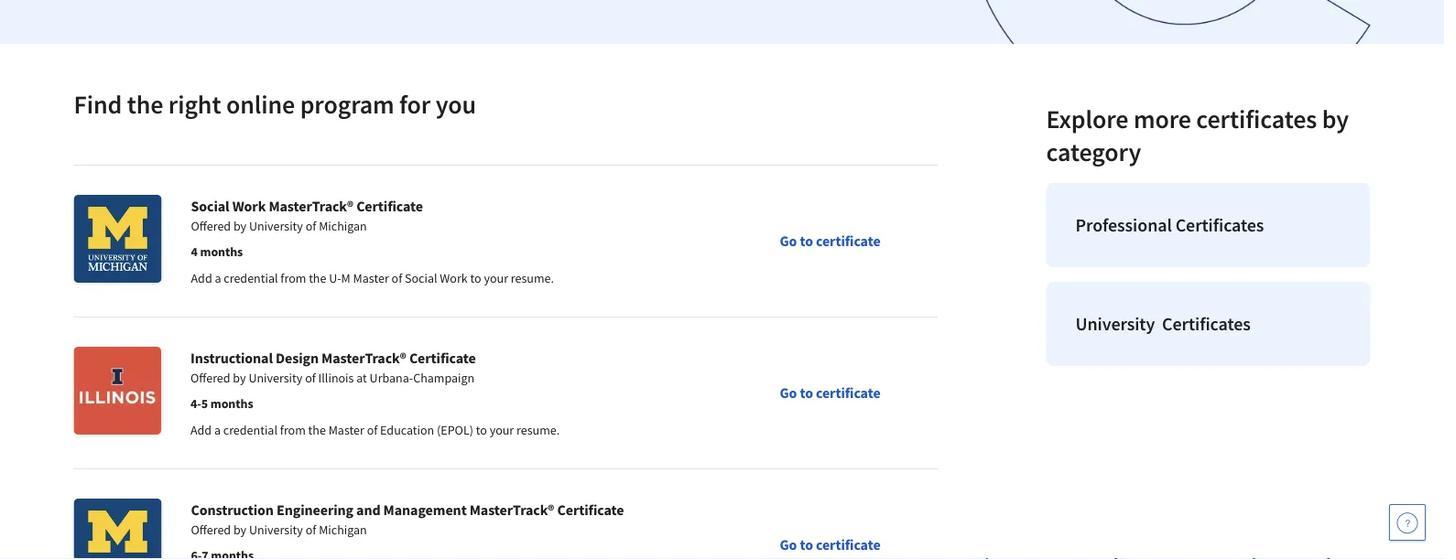 Task type: vqa. For each thing, say whether or not it's contained in the screenshot.
ME
no



Task type: describe. For each thing, give the bounding box(es) containing it.
professional
[[1076, 214, 1173, 237]]

certificates
[[1197, 103, 1318, 135]]

list containing professional certificates
[[1039, 176, 1378, 374]]

certificate for construction engineering and management mastertrack® certificate
[[816, 536, 881, 555]]

add for instructional design mastertrack® certificate
[[191, 422, 212, 439]]

mastertrack® for work
[[269, 197, 354, 215]]

1 horizontal spatial social
[[405, 270, 438, 287]]

by inside instructional design mastertrack® certificate offered by university of illinois at urbana-champaign 4-5 months
[[233, 370, 246, 387]]

university inside social work mastertrack® certificate offered by university of michigan 4 months
[[249, 218, 303, 235]]

of left education
[[367, 422, 378, 439]]

offered for social
[[191, 218, 231, 235]]

offered for instructional
[[191, 370, 230, 387]]

the for social
[[309, 270, 327, 287]]

online
[[226, 88, 295, 120]]

and
[[356, 501, 381, 519]]

1 vertical spatial resume.
[[517, 422, 560, 439]]

add for social work mastertrack® certificate
[[191, 270, 212, 287]]

1 vertical spatial your
[[490, 422, 514, 439]]

certificate for social work mastertrack® certificate
[[357, 197, 423, 215]]

for
[[400, 88, 431, 120]]

university inside instructional design mastertrack® certificate offered by university of illinois at urbana-champaign 4-5 months
[[249, 370, 303, 387]]

0 vertical spatial your
[[484, 270, 508, 287]]

mastertrack® inside construction engineering and management mastertrack® certificate offered by university of michigan
[[470, 501, 555, 519]]

university of illinois at urbana-champaign image
[[74, 347, 161, 435]]

a for instructional
[[214, 422, 221, 439]]

design
[[276, 349, 319, 367]]

by inside construction engineering and management mastertrack® certificate offered by university of michigan
[[234, 522, 247, 539]]

a for social
[[215, 270, 221, 287]]

right
[[168, 88, 221, 120]]

professional certificates link
[[1047, 183, 1371, 268]]

professional certificates
[[1076, 214, 1265, 237]]

to for social work mastertrack® certificate
[[800, 232, 814, 251]]

university inside construction engineering and management mastertrack® certificate offered by university of michigan
[[249, 522, 303, 539]]

0 vertical spatial resume.
[[511, 270, 554, 287]]

go to certificate for social work mastertrack® certificate
[[780, 232, 881, 251]]

1 vertical spatial work
[[440, 270, 468, 287]]

michigan inside construction engineering and management mastertrack® certificate offered by university of michigan
[[319, 522, 367, 539]]

university  certificates link
[[1047, 282, 1371, 366]]

add a credential from the master of education (epol) to your resume.
[[191, 422, 560, 439]]

credential for design
[[223, 422, 278, 439]]

0 vertical spatial the
[[127, 88, 163, 120]]

months inside instructional design mastertrack® certificate offered by university of illinois at urbana-champaign 4-5 months
[[211, 396, 253, 412]]

construction engineering and management mastertrack® certificate offered by university of michigan
[[191, 501, 624, 539]]

0 vertical spatial master
[[353, 270, 389, 287]]

u-
[[329, 270, 341, 287]]

of inside instructional design mastertrack® certificate offered by university of illinois at urbana-champaign 4-5 months
[[305, 370, 316, 387]]

social work mastertrack® certificate offered by university of michigan 4 months
[[191, 197, 423, 260]]

explore
[[1047, 103, 1129, 135]]



Task type: locate. For each thing, give the bounding box(es) containing it.
1 vertical spatial months
[[211, 396, 253, 412]]

0 vertical spatial go
[[780, 232, 797, 251]]

by inside 'explore more certificates by category'
[[1323, 103, 1350, 135]]

months right "5"
[[211, 396, 253, 412]]

of
[[306, 218, 316, 235], [392, 270, 402, 287], [305, 370, 316, 387], [367, 422, 378, 439], [306, 522, 316, 539]]

0 vertical spatial certificate
[[816, 232, 881, 251]]

1 vertical spatial credential
[[223, 422, 278, 439]]

3 go from the top
[[780, 536, 797, 555]]

a up instructional
[[215, 270, 221, 287]]

social inside social work mastertrack® certificate offered by university of michigan 4 months
[[191, 197, 230, 215]]

go for construction engineering and management mastertrack® certificate
[[780, 536, 797, 555]]

2 vertical spatial mastertrack®
[[470, 501, 555, 519]]

0 vertical spatial social
[[191, 197, 230, 215]]

mastertrack® for design
[[322, 349, 407, 367]]

the for instructional
[[308, 422, 326, 439]]

0 horizontal spatial social
[[191, 197, 230, 215]]

of down engineering
[[306, 522, 316, 539]]

certificate
[[816, 232, 881, 251], [816, 384, 881, 403], [816, 536, 881, 555]]

master right m
[[353, 270, 389, 287]]

offered down "construction"
[[191, 522, 231, 539]]

construction
[[191, 501, 274, 519]]

credential
[[224, 270, 278, 287], [223, 422, 278, 439]]

offered inside social work mastertrack® certificate offered by university of michigan 4 months
[[191, 218, 231, 235]]

3 certificate from the top
[[816, 536, 881, 555]]

offered up "5"
[[191, 370, 230, 387]]

to for construction engineering and management mastertrack® certificate
[[800, 536, 814, 555]]

a down instructional
[[214, 422, 221, 439]]

at
[[357, 370, 367, 387]]

3 go to certificate from the top
[[780, 536, 881, 555]]

university of michigan image for construction engineering and management mastertrack® certificate
[[74, 499, 162, 560]]

go to certificate for construction engineering and management mastertrack® certificate
[[780, 536, 881, 555]]

find
[[74, 88, 122, 120]]

offered up 4
[[191, 218, 231, 235]]

urbana-
[[370, 370, 413, 387]]

the left the u-
[[309, 270, 327, 287]]

months
[[200, 244, 243, 260], [211, 396, 253, 412]]

management
[[384, 501, 467, 519]]

2 vertical spatial the
[[308, 422, 326, 439]]

from down instructional design mastertrack® certificate offered by university of illinois at urbana-champaign 4-5 months
[[280, 422, 306, 439]]

education
[[380, 422, 435, 439]]

instructional
[[191, 349, 273, 367]]

0 vertical spatial certificate
[[357, 197, 423, 215]]

1 horizontal spatial work
[[440, 270, 468, 287]]

add
[[191, 270, 212, 287], [191, 422, 212, 439]]

1 vertical spatial certificate
[[816, 384, 881, 403]]

by inside social work mastertrack® certificate offered by university of michigan 4 months
[[234, 218, 247, 235]]

0 vertical spatial michigan
[[319, 218, 367, 235]]

1 certificate from the top
[[816, 232, 881, 251]]

2 university of michigan image from the top
[[74, 499, 162, 560]]

1 vertical spatial master
[[329, 422, 365, 439]]

of up add a credential from the u-m master of social work to your resume.
[[306, 218, 316, 235]]

1 vertical spatial social
[[405, 270, 438, 287]]

work inside social work mastertrack® certificate offered by university of michigan 4 months
[[232, 197, 266, 215]]

mastertrack®
[[269, 197, 354, 215], [322, 349, 407, 367], [470, 501, 555, 519]]

0 horizontal spatial work
[[232, 197, 266, 215]]

your
[[484, 270, 508, 287], [490, 422, 514, 439]]

champaign
[[413, 370, 475, 387]]

1 vertical spatial university of michigan image
[[74, 499, 162, 560]]

go for social work mastertrack® certificate
[[780, 232, 797, 251]]

add down 4
[[191, 270, 212, 287]]

social
[[191, 197, 230, 215], [405, 270, 438, 287]]

1 vertical spatial certificate
[[409, 349, 476, 367]]

months right 4
[[200, 244, 243, 260]]

2 go to certificate from the top
[[780, 384, 881, 403]]

2 go from the top
[[780, 384, 797, 403]]

of right m
[[392, 270, 402, 287]]

list
[[1039, 176, 1378, 374]]

1 vertical spatial offered
[[191, 370, 230, 387]]

find the right online program for you
[[74, 88, 476, 120]]

1 vertical spatial go to certificate
[[780, 384, 881, 403]]

mastertrack® inside social work mastertrack® certificate offered by university of michigan 4 months
[[269, 197, 354, 215]]

1 vertical spatial the
[[309, 270, 327, 287]]

instructional design mastertrack® certificate offered by university of illinois at urbana-champaign 4-5 months
[[191, 349, 476, 412]]

a
[[215, 270, 221, 287], [214, 422, 221, 439]]

0 vertical spatial add
[[191, 270, 212, 287]]

(epol)
[[437, 422, 474, 439]]

certificate
[[357, 197, 423, 215], [409, 349, 476, 367], [558, 501, 624, 519]]

engineering
[[277, 501, 354, 519]]

by
[[1323, 103, 1350, 135], [234, 218, 247, 235], [233, 370, 246, 387], [234, 522, 247, 539]]

2 vertical spatial offered
[[191, 522, 231, 539]]

0 vertical spatial university of michigan image
[[74, 195, 162, 283]]

university
[[249, 218, 303, 235], [1076, 313, 1156, 336], [249, 370, 303, 387], [249, 522, 303, 539]]

university of michigan image
[[74, 195, 162, 283], [74, 499, 162, 560]]

go to certificate
[[780, 232, 881, 251], [780, 384, 881, 403], [780, 536, 881, 555]]

mastertrack® inside instructional design mastertrack® certificate offered by university of illinois at urbana-champaign 4-5 months
[[322, 349, 407, 367]]

program
[[300, 88, 395, 120]]

certificate inside instructional design mastertrack® certificate offered by university of illinois at urbana-champaign 4-5 months
[[409, 349, 476, 367]]

months inside social work mastertrack® certificate offered by university of michigan 4 months
[[200, 244, 243, 260]]

help center image
[[1397, 512, 1419, 534]]

more
[[1134, 103, 1192, 135]]

michigan up m
[[319, 218, 367, 235]]

1 go to certificate from the top
[[780, 232, 881, 251]]

go to certificate for instructional design mastertrack® certificate
[[780, 384, 881, 403]]

1 university of michigan image from the top
[[74, 195, 162, 283]]

0 vertical spatial credential
[[224, 270, 278, 287]]

you
[[436, 88, 476, 120]]

offered inside instructional design mastertrack® certificate offered by university of illinois at urbana-champaign 4-5 months
[[191, 370, 230, 387]]

credential down instructional
[[223, 422, 278, 439]]

from left the u-
[[281, 270, 306, 287]]

0 vertical spatial months
[[200, 244, 243, 260]]

the
[[127, 88, 163, 120], [309, 270, 327, 287], [308, 422, 326, 439]]

5
[[201, 396, 208, 412]]

2 vertical spatial certificate
[[816, 536, 881, 555]]

the down instructional design mastertrack® certificate offered by university of illinois at urbana-champaign 4-5 months
[[308, 422, 326, 439]]

work
[[232, 197, 266, 215], [440, 270, 468, 287]]

social up 4
[[191, 197, 230, 215]]

0 vertical spatial go to certificate
[[780, 232, 881, 251]]

2 vertical spatial go to certificate
[[780, 536, 881, 555]]

certificate inside construction engineering and management mastertrack® certificate offered by university of michigan
[[558, 501, 624, 519]]

of inside construction engineering and management mastertrack® certificate offered by university of michigan
[[306, 522, 316, 539]]

of inside social work mastertrack® certificate offered by university of michigan 4 months
[[306, 218, 316, 235]]

michigan
[[319, 218, 367, 235], [319, 522, 367, 539]]

go
[[780, 232, 797, 251], [780, 384, 797, 403], [780, 536, 797, 555]]

of down design
[[305, 370, 316, 387]]

credential for work
[[224, 270, 278, 287]]

1 vertical spatial mastertrack®
[[322, 349, 407, 367]]

illinois
[[318, 370, 354, 387]]

add down "5"
[[191, 422, 212, 439]]

2 vertical spatial certificate
[[558, 501, 624, 519]]

4-
[[191, 396, 201, 412]]

to for instructional design mastertrack® certificate
[[800, 384, 814, 403]]

go for instructional design mastertrack® certificate
[[780, 384, 797, 403]]

0 vertical spatial a
[[215, 270, 221, 287]]

mastertrack® up the u-
[[269, 197, 354, 215]]

certificate for instructional design mastertrack® certificate
[[409, 349, 476, 367]]

michigan down and at left
[[319, 522, 367, 539]]

from for work
[[281, 270, 306, 287]]

category
[[1047, 136, 1142, 168]]

1 vertical spatial a
[[214, 422, 221, 439]]

mastertrack® up at
[[322, 349, 407, 367]]

certificate for social work mastertrack® certificate
[[816, 232, 881, 251]]

0 vertical spatial offered
[[191, 218, 231, 235]]

1 vertical spatial from
[[280, 422, 306, 439]]

certificate inside social work mastertrack® certificate offered by university of michigan 4 months
[[357, 197, 423, 215]]

master down instructional design mastertrack® certificate offered by university of illinois at urbana-champaign 4-5 months
[[329, 422, 365, 439]]

0 vertical spatial from
[[281, 270, 306, 287]]

1 vertical spatial michigan
[[319, 522, 367, 539]]

university  certificates
[[1076, 313, 1251, 336]]

4
[[191, 244, 198, 260]]

to
[[800, 232, 814, 251], [470, 270, 482, 287], [800, 384, 814, 403], [476, 422, 487, 439], [800, 536, 814, 555]]

0 vertical spatial work
[[232, 197, 266, 215]]

university of michigan image for social work mastertrack® certificate
[[74, 195, 162, 283]]

m
[[341, 270, 351, 287]]

1 vertical spatial go
[[780, 384, 797, 403]]

explore more certificates by category
[[1047, 103, 1350, 168]]

1 michigan from the top
[[319, 218, 367, 235]]

credential down social work mastertrack® certificate offered by university of michigan 4 months
[[224, 270, 278, 287]]

social right m
[[405, 270, 438, 287]]

2 certificate from the top
[[816, 384, 881, 403]]

mastertrack® right management
[[470, 501, 555, 519]]

2 vertical spatial go
[[780, 536, 797, 555]]

1 vertical spatial add
[[191, 422, 212, 439]]

master
[[353, 270, 389, 287], [329, 422, 365, 439]]

0 vertical spatial mastertrack®
[[269, 197, 354, 215]]

michigan inside social work mastertrack® certificate offered by university of michigan 4 months
[[319, 218, 367, 235]]

offered inside construction engineering and management mastertrack® certificate offered by university of michigan
[[191, 522, 231, 539]]

from for design
[[280, 422, 306, 439]]

certificate for instructional design mastertrack® certificate
[[816, 384, 881, 403]]

from
[[281, 270, 306, 287], [280, 422, 306, 439]]

the right find
[[127, 88, 163, 120]]

1 go from the top
[[780, 232, 797, 251]]

offered
[[191, 218, 231, 235], [191, 370, 230, 387], [191, 522, 231, 539]]

resume.
[[511, 270, 554, 287], [517, 422, 560, 439]]

certificates
[[1176, 214, 1265, 237]]

add a credential from the u-m master of social work to your resume.
[[191, 270, 554, 287]]

2 michigan from the top
[[319, 522, 367, 539]]



